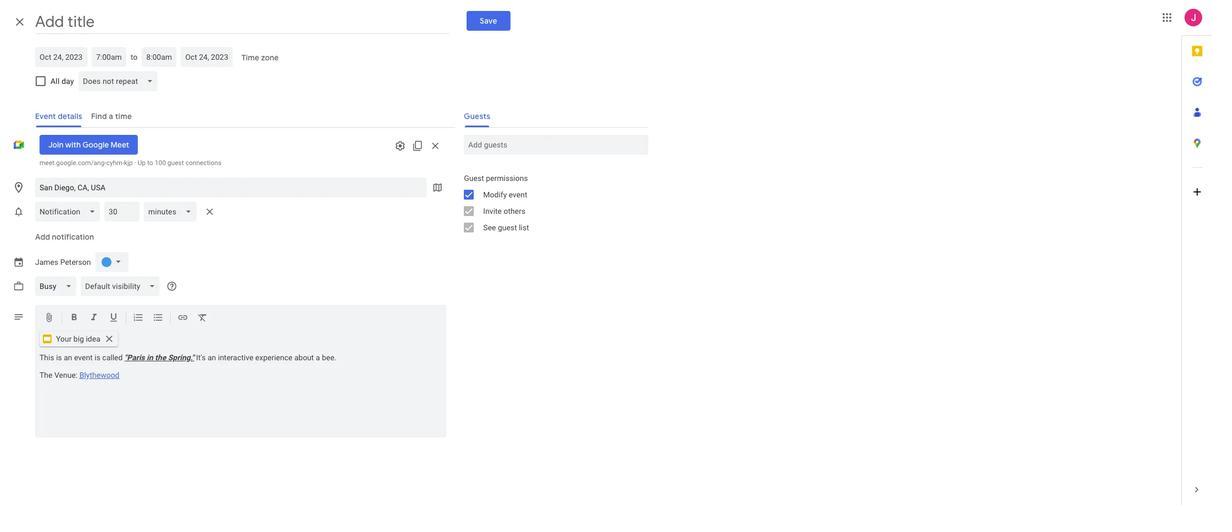 Task type: locate. For each thing, give the bounding box(es) containing it.
google
[[82, 140, 109, 150]]

is left called
[[95, 354, 100, 362]]

event up the venue: blythewood on the left bottom of page
[[74, 354, 93, 362]]

event up others
[[509, 191, 527, 199]]

1 vertical spatial event
[[74, 354, 93, 362]]

peterson
[[60, 258, 91, 267]]

notification
[[52, 232, 94, 242]]

james
[[35, 258, 58, 267]]

1 vertical spatial guest
[[498, 223, 517, 232]]

group containing guest permissions
[[455, 170, 649, 236]]

the spring."
[[155, 354, 194, 362]]

modify event
[[483, 191, 527, 199]]

day
[[62, 77, 74, 86]]

is
[[56, 354, 62, 362], [95, 354, 100, 362]]

1 is from the left
[[56, 354, 62, 362]]

time zone button
[[237, 48, 283, 68]]

Start date text field
[[40, 51, 83, 64]]

0 horizontal spatial an
[[64, 354, 72, 362]]

guest
[[464, 174, 484, 183]]

tab list
[[1182, 36, 1212, 475]]

Description text field
[[35, 354, 447, 436]]

guest left list
[[498, 223, 517, 232]]

big
[[74, 335, 84, 344]]

join
[[48, 140, 63, 150]]

End time text field
[[146, 51, 172, 64]]

your big idea link
[[40, 332, 118, 347]]

zone
[[261, 53, 279, 63]]

30 minutes before element
[[35, 200, 218, 224]]

called
[[102, 354, 123, 362]]

a
[[316, 354, 320, 362]]

to right up
[[147, 159, 153, 167]]

james peterson
[[35, 258, 91, 267]]

others
[[504, 207, 526, 216]]

1 an from the left
[[64, 354, 72, 362]]

0 horizontal spatial event
[[74, 354, 93, 362]]

an right it's
[[208, 354, 216, 362]]

0 vertical spatial guest
[[168, 159, 184, 167]]

add notification
[[35, 232, 94, 242]]

to left end time text box
[[131, 53, 138, 62]]

your
[[56, 335, 72, 344]]

group
[[455, 170, 649, 236]]

event inside description text box
[[74, 354, 93, 362]]

1 horizontal spatial an
[[208, 354, 216, 362]]

guest right 100 at the top of page
[[168, 159, 184, 167]]

venue:
[[54, 371, 78, 380]]

join with google meet link
[[40, 135, 138, 155]]

1 horizontal spatial is
[[95, 354, 100, 362]]

is right this
[[56, 354, 62, 362]]

1 horizontal spatial guest
[[498, 223, 517, 232]]

End date text field
[[185, 51, 229, 64]]

"paris
[[125, 354, 145, 362]]

the
[[40, 371, 52, 380]]

save
[[480, 16, 497, 26]]

formatting options toolbar
[[35, 305, 447, 332]]

0 horizontal spatial guest
[[168, 159, 184, 167]]

invite others
[[483, 207, 526, 216]]

up
[[138, 159, 146, 167]]

underline image
[[108, 312, 119, 325]]

time zone
[[242, 53, 279, 63]]

bee.
[[322, 354, 337, 362]]

blythewood link
[[79, 371, 119, 380]]

0 horizontal spatial is
[[56, 354, 62, 362]]

None field
[[78, 71, 162, 91], [35, 202, 105, 222], [144, 202, 201, 222], [35, 277, 81, 297], [81, 277, 164, 297], [78, 71, 162, 91], [35, 202, 105, 222], [144, 202, 201, 222], [35, 277, 81, 297], [81, 277, 164, 297]]

in
[[147, 354, 153, 362]]

add
[[35, 232, 50, 242]]

all
[[51, 77, 60, 86]]

see
[[483, 223, 496, 232]]

blythewood
[[79, 371, 119, 380]]

an up "venue:"
[[64, 354, 72, 362]]

the venue: blythewood
[[40, 371, 119, 380]]

1 horizontal spatial to
[[147, 159, 153, 167]]

this is an event is called "paris in the spring." it's an interactive experience about a bee.
[[40, 354, 337, 362]]

Location text field
[[40, 178, 422, 198]]

0 vertical spatial to
[[131, 53, 138, 62]]

event
[[509, 191, 527, 199], [74, 354, 93, 362]]

cyhm-
[[106, 159, 124, 167]]

1 horizontal spatial event
[[509, 191, 527, 199]]

with
[[65, 140, 81, 150]]

1 vertical spatial to
[[147, 159, 153, 167]]

an
[[64, 354, 72, 362], [208, 354, 216, 362]]

save button
[[467, 11, 510, 31]]

0 vertical spatial event
[[509, 191, 527, 199]]

to
[[131, 53, 138, 62], [147, 159, 153, 167]]

meet
[[111, 140, 129, 150]]

add notification button
[[31, 224, 98, 250]]

2 is from the left
[[95, 354, 100, 362]]

interactive
[[218, 354, 253, 362]]

this
[[40, 354, 54, 362]]

guest
[[168, 159, 184, 167], [498, 223, 517, 232]]

numbered list image
[[133, 312, 144, 325]]



Task type: vqa. For each thing, say whether or not it's contained in the screenshot.
permissions
yes



Task type: describe. For each thing, give the bounding box(es) containing it.
your big idea
[[56, 335, 100, 344]]

·
[[134, 159, 136, 167]]

idea
[[86, 335, 100, 344]]

invite
[[483, 207, 502, 216]]

italic image
[[88, 312, 99, 325]]

see guest list
[[483, 223, 529, 232]]

Guests text field
[[469, 135, 644, 155]]

meet.google.com/ang-cyhm-kjp · up to 100 guest connections
[[40, 159, 222, 167]]

0 horizontal spatial to
[[131, 53, 138, 62]]

kjp
[[124, 159, 133, 167]]

modify
[[483, 191, 507, 199]]

join with google meet
[[48, 140, 129, 150]]

event inside group
[[509, 191, 527, 199]]

Start time text field
[[96, 51, 122, 64]]

time
[[242, 53, 260, 63]]

about
[[294, 354, 314, 362]]

remove formatting image
[[197, 312, 208, 325]]

insert link image
[[177, 312, 188, 325]]

bulleted list image
[[153, 312, 164, 325]]

Title text field
[[35, 10, 449, 34]]

100
[[155, 159, 166, 167]]

bold image
[[69, 312, 80, 325]]

guest permissions
[[464, 174, 528, 183]]

experience
[[255, 354, 293, 362]]

list
[[519, 223, 529, 232]]

all day
[[51, 77, 74, 86]]

meet.google.com/ang-
[[40, 159, 106, 167]]

permissions
[[486, 174, 528, 183]]

Minutes in advance for notification number field
[[109, 202, 135, 222]]

connections
[[186, 159, 222, 167]]

it's
[[196, 354, 206, 362]]

2 an from the left
[[208, 354, 216, 362]]



